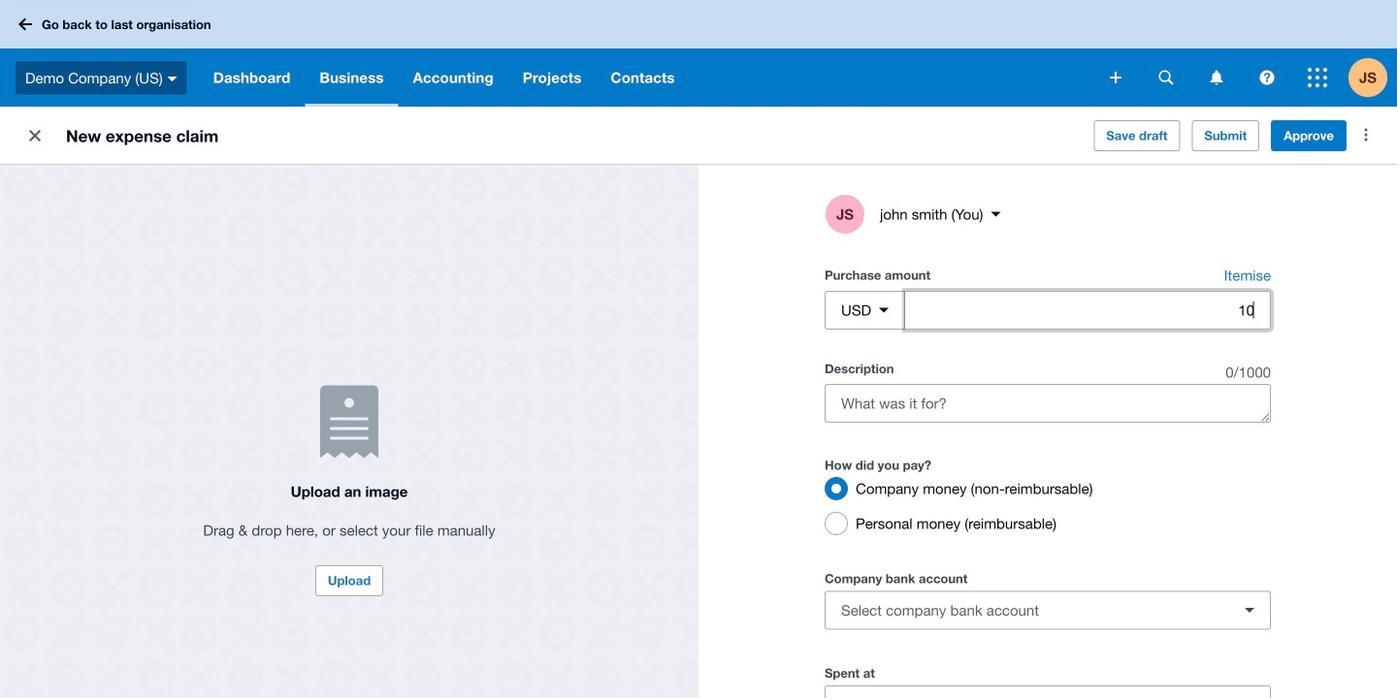 Task type: locate. For each thing, give the bounding box(es) containing it.
svg image
[[18, 18, 32, 31], [1308, 68, 1327, 87], [1159, 70, 1174, 85], [1210, 70, 1223, 85], [1260, 70, 1274, 85], [1110, 72, 1122, 83]]

svg image
[[168, 76, 177, 81]]

None field
[[825, 661, 1271, 699]]

status
[[905, 330, 1271, 353]]

option group
[[817, 470, 1271, 543]]

banner
[[0, 0, 1397, 107]]



Task type: vqa. For each thing, say whether or not it's contained in the screenshot.
PANEL BODY document
no



Task type: describe. For each thing, give the bounding box(es) containing it.
close image
[[16, 116, 54, 155]]

0.00 field
[[905, 292, 1270, 329]]

What was it for? text field
[[826, 385, 1270, 422]]

see more options image
[[1347, 115, 1385, 154]]



